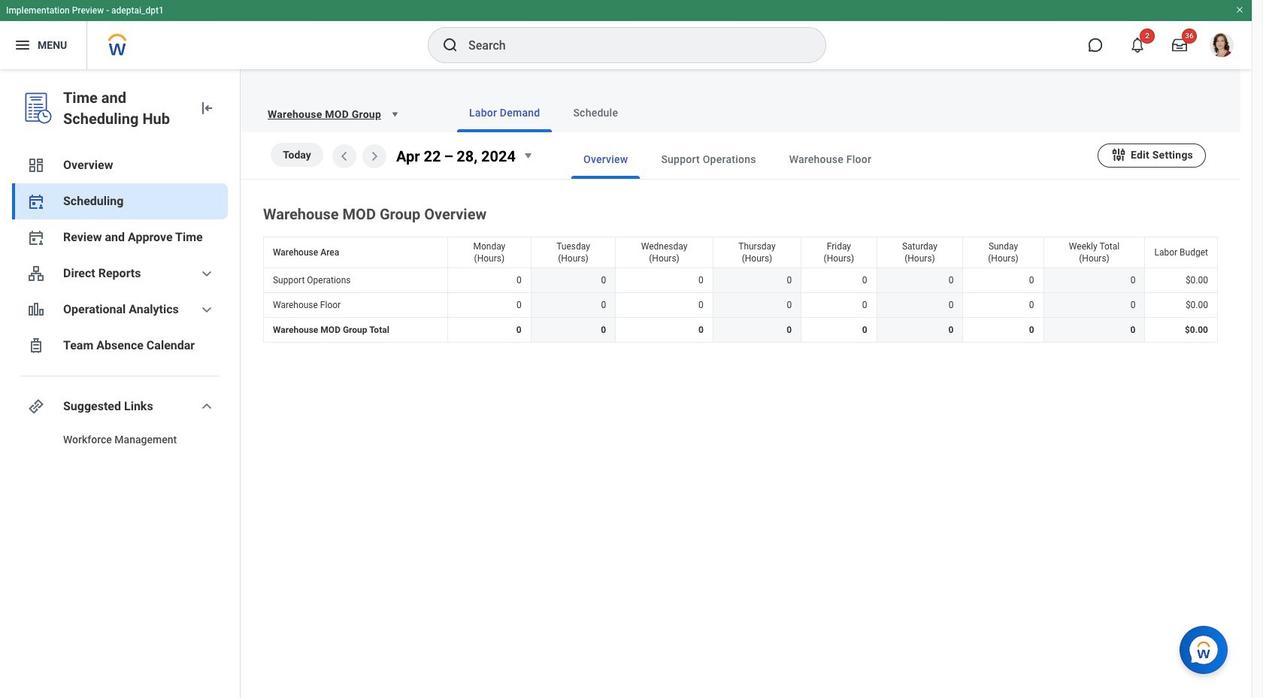 Task type: locate. For each thing, give the bounding box(es) containing it.
2 chevron down small image from the top
[[198, 301, 216, 319]]

0 vertical spatial caret down small image
[[387, 107, 402, 122]]

tab list
[[427, 93, 1222, 132], [541, 140, 1098, 179]]

0 horizontal spatial caret down small image
[[387, 107, 402, 122]]

close environment banner image
[[1235, 5, 1244, 14]]

caret down small image
[[387, 107, 402, 122], [519, 147, 537, 165]]

configure image
[[1110, 146, 1127, 163]]

0 vertical spatial chevron down small image
[[198, 265, 216, 283]]

link image
[[27, 398, 45, 416]]

transformation import image
[[198, 99, 216, 117]]

1 chevron down small image from the top
[[198, 265, 216, 283]]

notifications large image
[[1130, 38, 1145, 53]]

chevron down small image
[[198, 265, 216, 283], [198, 301, 216, 319]]

1 vertical spatial calendar user solid image
[[27, 229, 45, 247]]

search image
[[441, 36, 459, 54]]

1 vertical spatial chevron down small image
[[198, 301, 216, 319]]

calendar user solid image down the dashboard icon
[[27, 192, 45, 211]]

1 horizontal spatial caret down small image
[[519, 147, 537, 165]]

0 vertical spatial calendar user solid image
[[27, 192, 45, 211]]

banner
[[0, 0, 1252, 69]]

calendar user solid image
[[27, 192, 45, 211], [27, 229, 45, 247]]

tab panel
[[241, 132, 1241, 346]]

2 calendar user solid image from the top
[[27, 229, 45, 247]]

chevron down small image for chart image
[[198, 301, 216, 319]]

calendar user solid image up view team icon in the left top of the page
[[27, 229, 45, 247]]

navigation pane region
[[0, 69, 241, 698]]

Search Workday  search field
[[468, 29, 795, 62]]



Task type: describe. For each thing, give the bounding box(es) containing it.
chart image
[[27, 301, 45, 319]]

inbox large image
[[1172, 38, 1187, 53]]

profile logan mcneil image
[[1210, 33, 1234, 60]]

1 vertical spatial caret down small image
[[519, 147, 537, 165]]

chevron down small image for view team icon in the left top of the page
[[198, 265, 216, 283]]

1 calendar user solid image from the top
[[27, 192, 45, 211]]

justify image
[[14, 36, 32, 54]]

0 vertical spatial tab list
[[427, 93, 1222, 132]]

1 vertical spatial tab list
[[541, 140, 1098, 179]]

task timeoff image
[[27, 337, 45, 355]]

view team image
[[27, 265, 45, 283]]

chevron right small image
[[365, 147, 383, 165]]

chevron down small image
[[198, 398, 216, 416]]

time and scheduling hub element
[[63, 87, 186, 129]]

chevron left small image
[[335, 147, 353, 165]]

dashboard image
[[27, 156, 45, 174]]



Task type: vqa. For each thing, say whether or not it's contained in the screenshot.
link icon
yes



